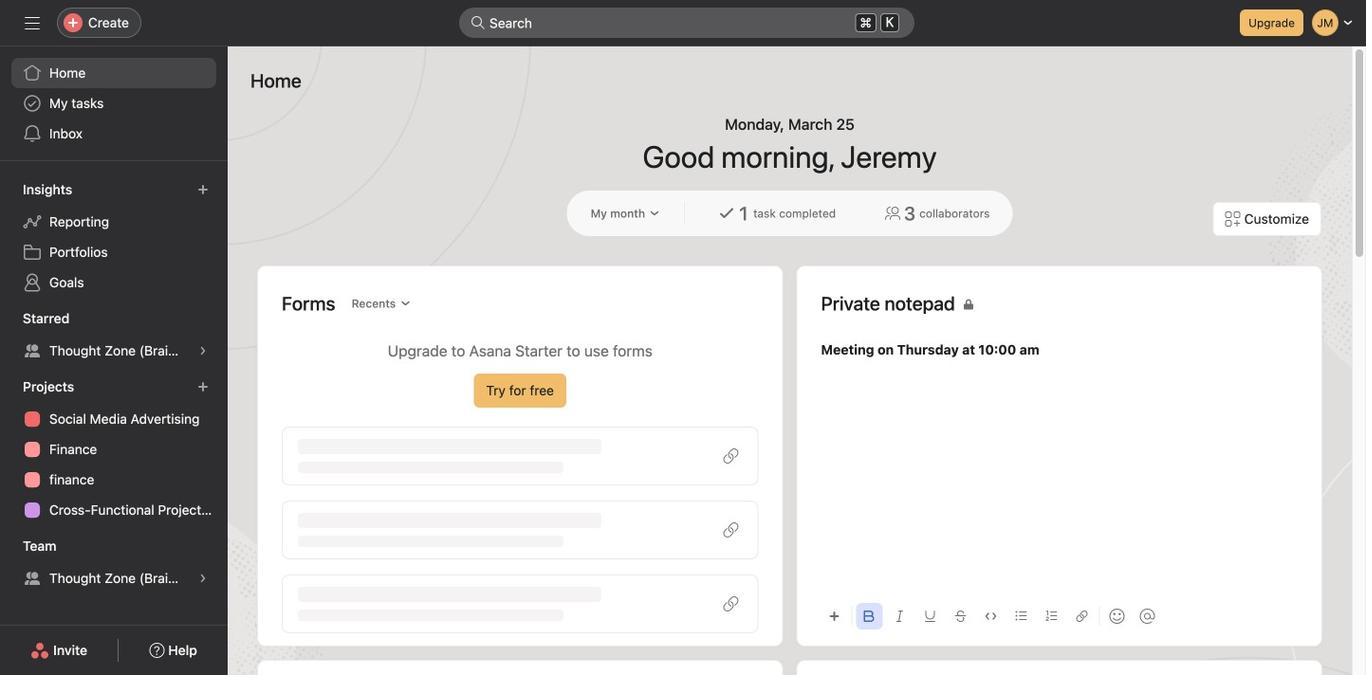 Task type: describe. For each thing, give the bounding box(es) containing it.
bulleted list image
[[1016, 611, 1027, 622]]

starred element
[[0, 302, 228, 370]]

see details, thought zone (brainstorm space) image
[[197, 573, 209, 585]]

code image
[[985, 611, 997, 622]]

teams element
[[0, 529, 228, 598]]

emoji image
[[1110, 609, 1125, 624]]

bold image
[[864, 611, 875, 622]]

italics image
[[894, 611, 906, 622]]

new project or portfolio image
[[197, 381, 209, 393]]

see details, thought zone (brainstorm space) image
[[197, 345, 209, 357]]

link image
[[1077, 611, 1088, 622]]



Task type: vqa. For each thing, say whether or not it's contained in the screenshot.
track
no



Task type: locate. For each thing, give the bounding box(es) containing it.
insert an object image
[[829, 611, 840, 622]]

underline image
[[925, 611, 936, 622]]

hide sidebar image
[[25, 15, 40, 30]]

None field
[[459, 8, 915, 38]]

numbered list image
[[1046, 611, 1058, 622]]

insights element
[[0, 173, 228, 302]]

at mention image
[[1140, 609, 1155, 624]]

strikethrough image
[[955, 611, 966, 622]]

prominent image
[[471, 15, 486, 30]]

projects element
[[0, 370, 228, 529]]

new insights image
[[197, 184, 209, 195]]

toolbar
[[821, 595, 1298, 638]]

Search tasks, projects, and more text field
[[459, 8, 915, 38]]

global element
[[0, 46, 228, 160]]



